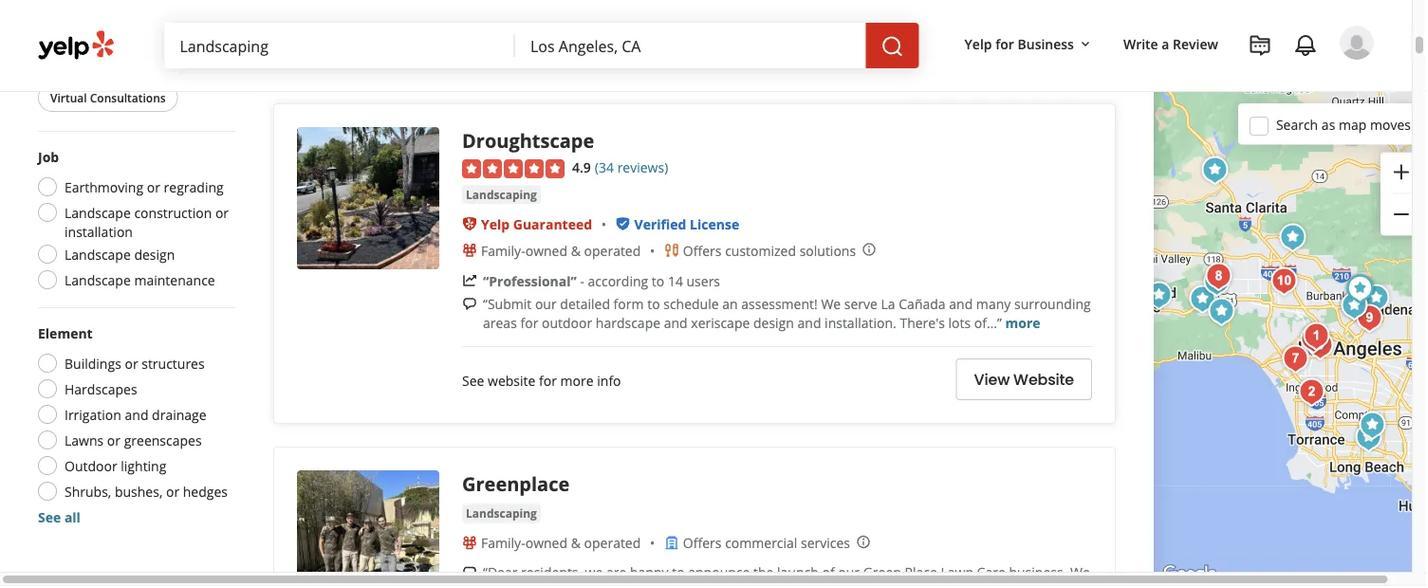 Task type: describe. For each thing, give the bounding box(es) containing it.
landscape for landscape construction or installation
[[65, 204, 131, 222]]

artscape gardens image
[[1351, 299, 1389, 337]]

or for structures
[[125, 354, 138, 373]]

Find text field
[[180, 35, 500, 56]]

assessment!
[[741, 294, 818, 313]]

website
[[1014, 369, 1074, 390]]

in inside the responds in about 50 minutes 343 locals recently requested a quote
[[526, 19, 538, 37]]

2 horizontal spatial our
[[838, 564, 860, 582]]

option group containing job
[[32, 147, 235, 295]]

(34 reviews) link
[[595, 157, 668, 177]]

fast-responding button
[[38, 11, 151, 40]]

1 vertical spatial more
[[560, 371, 594, 389]]

1 landscaping from the top
[[466, 186, 537, 202]]

map
[[1339, 116, 1367, 134]]

way to go builders, inc image
[[1200, 258, 1238, 296]]

began
[[744, 583, 783, 587]]

launch
[[777, 564, 819, 582]]

1 horizontal spatial our
[[786, 583, 808, 587]]

"professional" - according to 14 users
[[483, 272, 720, 290]]

quote
[[108, 54, 142, 69]]

"professional"
[[483, 272, 577, 290]]

website
[[488, 371, 536, 389]]

owned for offers commercial services
[[525, 534, 568, 552]]

"dear residents, we are happy to announce the launch of our green place lawn care business. we are in business for more than 6 years. we began our journey in ukraine. we believe that…"
[[483, 564, 1090, 587]]

picture build image
[[1274, 219, 1312, 257]]

greenplace link
[[462, 471, 570, 497]]

see website for more info
[[462, 371, 621, 389]]

l a plants image
[[1298, 317, 1336, 355]]

lighting
[[121, 457, 166, 475]]

left coast pavers image
[[1350, 419, 1388, 457]]

there's
[[900, 313, 945, 331]]

offers for offers customized solutions
[[683, 241, 722, 259]]

structures
[[142, 354, 205, 373]]

banuelos landscape image
[[1277, 340, 1315, 378]]

announce
[[688, 564, 750, 582]]

offers for offers commercial services
[[683, 534, 722, 552]]

lawn
[[941, 564, 974, 582]]

responding
[[77, 18, 139, 33]]

shrubs,
[[65, 483, 111, 501]]

outdoor
[[65, 457, 117, 475]]

see all
[[38, 508, 81, 526]]

of…"
[[975, 313, 1002, 331]]

hardscape
[[596, 313, 661, 331]]

installation
[[65, 223, 133, 241]]

yelp for business button
[[957, 27, 1101, 61]]

users
[[687, 272, 720, 290]]

irrigation
[[65, 406, 121, 424]]

pristine gardenscape image
[[1203, 293, 1241, 331]]

the gardener image
[[1266, 262, 1304, 300]]

virtual
[[50, 90, 87, 105]]

according
[[588, 272, 648, 290]]

family- for offers customized solutions
[[481, 241, 525, 259]]

write a review link
[[1116, 27, 1226, 61]]

50
[[581, 19, 596, 37]]

guaranteed
[[513, 215, 592, 233]]

business inside button
[[1018, 35, 1074, 53]]

search as map moves
[[1276, 116, 1411, 134]]

buildings
[[65, 354, 121, 373]]

see for see website for more info
[[462, 371, 484, 389]]

commercial
[[725, 534, 798, 552]]

0 horizontal spatial in
[[507, 583, 518, 587]]

and down schedule
[[664, 313, 688, 331]]

maintenance
[[134, 271, 215, 289]]

2 landscaping link from the top
[[462, 504, 541, 523]]

or for greenscapes
[[107, 431, 121, 449]]

lots
[[949, 313, 971, 331]]

and up lots
[[949, 294, 973, 313]]

job
[[38, 148, 59, 166]]

landscape design
[[65, 245, 175, 263]]

than
[[638, 583, 666, 587]]

for inside '"dear residents, we are happy to announce the launch of our green place lawn care business. we are in business for more than 6 years. we began our journey in ukraine. we believe that…"'
[[580, 583, 598, 587]]

4.9 link
[[572, 157, 591, 177]]

cañada
[[899, 294, 946, 313]]

landscape construction or installation
[[65, 204, 229, 241]]

years.
[[681, 583, 718, 587]]

reviews)
[[618, 159, 668, 177]]

locals
[[503, 39, 533, 55]]

offers customized solutions
[[683, 241, 856, 259]]

request a quote
[[50, 54, 142, 69]]

serve
[[845, 294, 878, 313]]

landscape for landscape maintenance
[[65, 271, 131, 289]]

notifications image
[[1295, 34, 1317, 57]]

user actions element
[[950, 24, 1401, 140]]

2 horizontal spatial in
[[862, 583, 874, 587]]

zoom in image
[[1390, 161, 1413, 184]]

care
[[977, 564, 1006, 582]]

pricing
[[921, 26, 973, 47]]

areas
[[483, 313, 517, 331]]

for inside the "submit our detailed form to schedule an assessment! we serve la cañada and many surrounding areas for outdoor hardscape and xeriscape design and installation. there's lots of…"
[[521, 313, 538, 331]]

none field the near
[[531, 35, 851, 56]]

14
[[668, 272, 683, 290]]

greenplace
[[462, 471, 570, 497]]

1 landscaping link from the top
[[462, 185, 541, 204]]

we
[[585, 564, 603, 582]]

earthmoving or regrading
[[65, 178, 224, 196]]

yelp for business
[[965, 35, 1074, 53]]

projects image
[[1249, 34, 1272, 57]]

(34
[[595, 159, 614, 177]]

requested
[[581, 39, 635, 55]]

root quencher image
[[1358, 280, 1396, 317]]

outdoor lighting
[[65, 457, 166, 475]]

happy
[[630, 564, 669, 582]]

lawns or greenscapes
[[65, 431, 202, 449]]

services
[[801, 534, 850, 552]]

a inside the responds in about 50 minutes 343 locals recently requested a quote
[[638, 39, 645, 55]]

family- for offers commercial services
[[481, 534, 525, 552]]

owned for offers customized solutions
[[525, 241, 568, 259]]

campos landscaping image
[[1354, 407, 1392, 445]]

supergreen landscape image
[[1295, 320, 1333, 358]]

our inside the "submit our detailed form to schedule an assessment! we serve la cañada and many surrounding areas for outdoor hardscape and xeriscape design and installation. there's lots of…"
[[535, 294, 557, 313]]

droughtscape link
[[462, 127, 594, 153]]

-
[[580, 272, 585, 290]]

yelp for yelp guaranteed
[[481, 215, 510, 233]]

option group containing element
[[32, 324, 235, 527]]

yelp for yelp for business
[[965, 35, 992, 53]]

green
[[863, 564, 902, 582]]

none field find
[[180, 35, 500, 56]]

0 horizontal spatial are
[[483, 583, 503, 587]]



Task type: locate. For each thing, give the bounding box(es) containing it.
request pricing & availability button
[[839, 15, 1092, 57]]

about
[[541, 19, 578, 37]]

(34 reviews)
[[595, 159, 668, 177]]

quote
[[648, 39, 679, 55]]

0 horizontal spatial a
[[98, 54, 105, 69]]

1 family- from the top
[[481, 241, 525, 259]]

1 vertical spatial business
[[522, 583, 577, 587]]

16 trending v2 image
[[462, 273, 477, 289]]

1 operated from the top
[[584, 241, 641, 259]]

ukraine.
[[877, 583, 929, 587]]

0 vertical spatial yelp
[[965, 35, 992, 53]]

0 vertical spatial operated
[[584, 241, 641, 259]]

0 vertical spatial family-owned & operated
[[481, 241, 641, 259]]

operated up we
[[584, 534, 641, 552]]

1 horizontal spatial business
[[1018, 35, 1074, 53]]

droughtscape
[[462, 127, 594, 153]]

landscape down landscape design
[[65, 271, 131, 289]]

see for see all
[[38, 508, 61, 526]]

landscaping inside "greenplace landscaping"
[[466, 506, 537, 521]]

2 operated from the top
[[584, 534, 641, 552]]

droughtscape image
[[1342, 270, 1380, 308], [1342, 270, 1380, 308]]

16 family owned v2 image
[[462, 243, 477, 258], [462, 536, 477, 551]]

owned down guaranteed
[[525, 241, 568, 259]]

& for offers customized solutions
[[571, 241, 581, 259]]

family- up "professional"
[[481, 241, 525, 259]]

request inside button
[[50, 54, 95, 69]]

2 none field from the left
[[531, 35, 851, 56]]

landscape maintenance
[[65, 271, 215, 289]]

2 owned from the top
[[525, 534, 568, 552]]

outdoor
[[542, 313, 592, 331]]

we left serve
[[821, 294, 841, 313]]

family-owned & operated for offers customized solutions
[[481, 241, 641, 259]]

landscaping down greenplace
[[466, 506, 537, 521]]

"submit
[[483, 294, 532, 313]]

a inside button
[[98, 54, 105, 69]]

0 vertical spatial landscape
[[65, 204, 131, 222]]

amado landscaping image
[[1293, 373, 1331, 411]]

0 horizontal spatial none field
[[180, 35, 500, 56]]

0 horizontal spatial request
[[50, 54, 95, 69]]

xeriscape
[[691, 313, 750, 331]]

family-owned & operated down guaranteed
[[481, 241, 641, 259]]

1 vertical spatial option group
[[32, 324, 235, 527]]

offers right 16 commercial services v2 icon
[[683, 534, 722, 552]]

landscaping link down greenplace
[[462, 504, 541, 523]]

request for request a quote
[[50, 54, 95, 69]]

0 vertical spatial are
[[606, 564, 627, 582]]

2 family- from the top
[[481, 534, 525, 552]]

1 horizontal spatial see
[[462, 371, 484, 389]]

1 vertical spatial landscaping button
[[462, 504, 541, 523]]

2 offers from the top
[[683, 534, 722, 552]]

1 horizontal spatial are
[[606, 564, 627, 582]]

Near text field
[[531, 35, 851, 56]]

exodus construction & remodeling image
[[1140, 277, 1178, 315]]

or up the outdoor lighting
[[107, 431, 121, 449]]

4.9 star rating image
[[462, 159, 565, 178]]

2 vertical spatial our
[[786, 583, 808, 587]]

irrigation and drainage
[[65, 406, 207, 424]]

to up 6
[[672, 564, 685, 582]]

we right business.
[[1071, 564, 1090, 582]]

landscape inside 'landscape construction or installation'
[[65, 204, 131, 222]]

or
[[147, 178, 160, 196], [215, 204, 229, 222], [125, 354, 138, 373], [107, 431, 121, 449], [166, 483, 180, 501]]

installation.
[[825, 313, 897, 331]]

our up journey
[[838, 564, 860, 582]]

virtual consultations button
[[38, 84, 178, 112]]

1 vertical spatial yelp
[[481, 215, 510, 233]]

search image
[[881, 35, 904, 58]]

all american landscape image
[[1302, 327, 1340, 365]]

diamond landscaping image
[[1393, 188, 1426, 226]]

droughtscape image
[[297, 127, 439, 270]]

we inside the "submit our detailed form to schedule an assessment! we serve la cañada and many surrounding areas for outdoor hardscape and xeriscape design and installation. there's lots of…"
[[821, 294, 841, 313]]

& right pricing
[[977, 26, 988, 47]]

to left 14
[[652, 272, 665, 290]]

2 vertical spatial more
[[601, 583, 635, 587]]

landscape up installation at the left top of the page
[[65, 204, 131, 222]]

2 horizontal spatial more
[[1006, 313, 1041, 331]]

view website link
[[956, 359, 1092, 400]]

0 vertical spatial landscaping button
[[462, 185, 541, 204]]

more inside '"dear residents, we are happy to announce the launch of our green place lawn care business. we are in business for more than 6 years. we began our journey in ukraine. we believe that…"'
[[601, 583, 635, 587]]

or inside 'landscape construction or installation'
[[215, 204, 229, 222]]

2 vertical spatial to
[[672, 564, 685, 582]]

review
[[1173, 35, 1219, 53]]

for
[[996, 35, 1014, 53], [521, 313, 538, 331], [539, 371, 557, 389], [580, 583, 598, 587]]

request up virtual
[[50, 54, 95, 69]]

2 landscaping from the top
[[466, 506, 537, 521]]

2 option group from the top
[[32, 324, 235, 527]]

offers
[[683, 241, 722, 259], [683, 534, 722, 552]]

1 horizontal spatial a
[[638, 39, 645, 55]]

16 verified v2 image
[[616, 216, 631, 232]]

0 horizontal spatial design
[[134, 245, 175, 263]]

request left pricing
[[857, 26, 917, 47]]

operated for offers commercial services
[[584, 534, 641, 552]]

1 horizontal spatial more
[[601, 583, 635, 587]]

more link
[[1006, 313, 1041, 331]]

2 landscaping button from the top
[[462, 504, 541, 523]]

landscape for landscape design
[[65, 245, 131, 263]]

0 vertical spatial offers
[[683, 241, 722, 259]]

a for quote
[[98, 54, 105, 69]]

1 vertical spatial family-owned & operated
[[481, 534, 641, 552]]

1 vertical spatial landscaping
[[466, 506, 537, 521]]

1 horizontal spatial yelp
[[965, 35, 992, 53]]

1 offers from the top
[[683, 241, 722, 259]]

and up lawns or greenscapes
[[125, 406, 148, 424]]

family-owned & operated for offers commercial services
[[481, 534, 641, 552]]

design
[[134, 245, 175, 263], [754, 313, 794, 331]]

a
[[1162, 35, 1170, 53], [638, 39, 645, 55], [98, 54, 105, 69]]

& inside request pricing & availability button
[[977, 26, 988, 47]]

in down "dear on the bottom of the page
[[507, 583, 518, 587]]

verified license
[[635, 215, 739, 233]]

bushes,
[[115, 483, 163, 501]]

a for review
[[1162, 35, 1170, 53]]

greenplace landscaping
[[462, 471, 570, 521]]

0 horizontal spatial yelp
[[481, 215, 510, 233]]

business left 16 chevron down v2 image
[[1018, 35, 1074, 53]]

1 vertical spatial are
[[483, 583, 503, 587]]

google image
[[1159, 562, 1221, 587]]

more
[[1006, 313, 1041, 331], [560, 371, 594, 389], [601, 583, 635, 587]]

16 family owned v2 image for offers commercial services
[[462, 536, 477, 551]]

all
[[64, 508, 81, 526]]

in up "locals"
[[526, 19, 538, 37]]

info
[[597, 371, 621, 389]]

3 landscape from the top
[[65, 271, 131, 289]]

1 horizontal spatial design
[[754, 313, 794, 331]]

2 family-owned & operated from the top
[[481, 534, 641, 552]]

0 vertical spatial 16 family owned v2 image
[[462, 243, 477, 258]]

in down green
[[862, 583, 874, 587]]

0 vertical spatial option group
[[32, 147, 235, 295]]

request for request pricing & availability
[[857, 26, 917, 47]]

offers down license
[[683, 241, 722, 259]]

residents,
[[521, 564, 582, 582]]

16 commercial services v2 image
[[664, 536, 679, 551]]

2 horizontal spatial a
[[1162, 35, 1170, 53]]

0 vertical spatial business
[[1018, 35, 1074, 53]]

1 option group from the top
[[32, 147, 235, 295]]

business inside '"dear residents, we are happy to announce the launch of our green place lawn care business. we are in business for more than 6 years. we began our journey in ukraine. we believe that…"'
[[522, 583, 577, 587]]

yelp
[[965, 35, 992, 53], [481, 215, 510, 233]]

greenplace image
[[297, 471, 439, 587]]

1 none field from the left
[[180, 35, 500, 56]]

verified
[[635, 215, 687, 233]]

16 chevron down v2 image
[[1078, 37, 1093, 52]]

moves
[[1370, 116, 1411, 134]]

operated for offers customized solutions
[[584, 241, 641, 259]]

0 horizontal spatial business
[[522, 583, 577, 587]]

more right 'of…"'
[[1006, 313, 1041, 331]]

1 horizontal spatial none field
[[531, 35, 851, 56]]

see all button
[[38, 508, 81, 526]]

1 vertical spatial landscape
[[65, 245, 131, 263]]

option group
[[32, 147, 235, 295], [32, 324, 235, 527]]

0 vertical spatial owned
[[525, 241, 568, 259]]

lawns
[[65, 431, 104, 449]]

construction
[[134, 204, 212, 222]]

0 vertical spatial landscaping link
[[462, 185, 541, 204]]

6
[[670, 583, 678, 587]]

design inside the "submit our detailed form to schedule an assessment! we serve la cañada and many surrounding areas for outdoor hardscape and xeriscape design and installation. there's lots of…"
[[754, 313, 794, 331]]

more down we
[[601, 583, 635, 587]]

for inside button
[[996, 35, 1014, 53]]

and down assessment!
[[798, 313, 821, 331]]

or down regrading
[[215, 204, 229, 222]]

1 vertical spatial &
[[571, 241, 581, 259]]

0 horizontal spatial see
[[38, 508, 61, 526]]

1 vertical spatial landscaping link
[[462, 504, 541, 523]]

landscaping
[[466, 186, 537, 202], [466, 506, 537, 521]]

2 16 family owned v2 image from the top
[[462, 536, 477, 551]]

flores artscape image
[[1336, 287, 1374, 325], [1336, 287, 1374, 325]]

our
[[535, 294, 557, 313], [838, 564, 860, 582], [786, 583, 808, 587]]

place
[[905, 564, 938, 582]]

customized
[[725, 241, 796, 259]]

16 speech v2 image
[[462, 566, 477, 581]]

request a quote button
[[38, 47, 154, 76]]

family-owned & operated
[[481, 241, 641, 259], [481, 534, 641, 552]]

or for regrading
[[147, 178, 160, 196]]

to inside '"dear residents, we are happy to announce the launch of our green place lawn care business. we are in business for more than 6 years. we began our journey in ukraine. we believe that…"'
[[672, 564, 685, 582]]

None search field
[[165, 23, 923, 68]]

0 vertical spatial more
[[1006, 313, 1041, 331]]

in
[[526, 19, 538, 37], [507, 583, 518, 587], [862, 583, 874, 587]]

design down assessment!
[[754, 313, 794, 331]]

an
[[722, 294, 738, 313]]

16 family owned v2 image for offers customized solutions
[[462, 243, 477, 258]]

availability
[[992, 26, 1074, 47]]

regrading
[[164, 178, 224, 196]]

None field
[[180, 35, 500, 56], [531, 35, 851, 56]]

&
[[977, 26, 988, 47], [571, 241, 581, 259], [571, 534, 581, 552]]

family- up "dear on the bottom of the page
[[481, 534, 525, 552]]

0 vertical spatial see
[[462, 371, 484, 389]]

1 vertical spatial see
[[38, 508, 61, 526]]

0 vertical spatial request
[[857, 26, 917, 47]]

1 owned from the top
[[525, 241, 568, 259]]

16 speech v2 image
[[462, 297, 477, 312]]

our down launch
[[786, 583, 808, 587]]

many
[[976, 294, 1011, 313]]

2 vertical spatial &
[[571, 534, 581, 552]]

we down lawn
[[933, 583, 952, 587]]

owned up the residents,
[[525, 534, 568, 552]]

1 vertical spatial operated
[[584, 534, 641, 552]]

16 family owned v2 image up 16 speech v2 image
[[462, 536, 477, 551]]

0 vertical spatial design
[[134, 245, 175, 263]]

as
[[1322, 116, 1336, 134]]

la
[[881, 294, 896, 313]]

0 vertical spatial our
[[535, 294, 557, 313]]

or up construction
[[147, 178, 160, 196]]

1 horizontal spatial in
[[526, 19, 538, 37]]

write
[[1124, 35, 1159, 53]]

1 vertical spatial offers
[[683, 534, 722, 552]]

info icon image
[[862, 242, 877, 257], [862, 242, 877, 257], [856, 535, 871, 550], [856, 535, 871, 550]]

0 vertical spatial to
[[652, 272, 665, 290]]

zoom out image
[[1390, 203, 1413, 226]]

2 landscape from the top
[[65, 245, 131, 263]]

1 landscape from the top
[[65, 204, 131, 222]]

operated down 16 verified v2 icon
[[584, 241, 641, 259]]

shrubs, bushes, or hedges
[[65, 483, 228, 501]]

16 family owned v2 image up 16 trending v2 image
[[462, 243, 477, 258]]

family-owned & operated up the residents,
[[481, 534, 641, 552]]

detailed
[[560, 294, 610, 313]]

schedule
[[664, 294, 719, 313]]

we down announce
[[721, 583, 741, 587]]

and
[[949, 294, 973, 313], [664, 313, 688, 331], [798, 313, 821, 331], [125, 406, 148, 424]]

iconyelpguaranteedbadgesmall image
[[462, 216, 477, 232], [462, 216, 477, 232]]

design up the 'landscape maintenance' in the left of the page
[[134, 245, 175, 263]]

design inside option group
[[134, 245, 175, 263]]

or right buildings
[[125, 354, 138, 373]]

1 family-owned & operated from the top
[[481, 241, 641, 259]]

map region
[[1140, 0, 1426, 587]]

1 landscaping button from the top
[[462, 185, 541, 204]]

0 vertical spatial landscaping
[[466, 186, 537, 202]]

drainage
[[152, 406, 207, 424]]

our down "professional"
[[535, 294, 557, 313]]

write a review
[[1124, 35, 1219, 53]]

regal landscaping & construction image
[[1198, 263, 1236, 301]]

recently
[[536, 39, 578, 55]]

0 horizontal spatial more
[[560, 371, 594, 389]]

1 16 family owned v2 image from the top
[[462, 243, 477, 258]]

virtual consultations
[[50, 90, 166, 105]]

to right form
[[647, 294, 660, 313]]

"submit our detailed form to schedule an assessment! we serve la cañada and many surrounding areas for outdoor hardscape and xeriscape design and installation. there's lots of…"
[[483, 294, 1091, 331]]

& up the residents,
[[571, 534, 581, 552]]

1 vertical spatial owned
[[525, 534, 568, 552]]

or left hedges
[[166, 483, 180, 501]]

4.9
[[572, 159, 591, 177]]

16 offers custom solutions v2 image
[[664, 243, 679, 258]]

solutions
[[800, 241, 856, 259]]

landscaping button down greenplace
[[462, 504, 541, 523]]

greg r. image
[[1340, 26, 1374, 60]]

we
[[821, 294, 841, 313], [1071, 564, 1090, 582], [721, 583, 741, 587], [933, 583, 952, 587]]

to inside the "submit our detailed form to schedule an assessment! we serve la cañada and many surrounding areas for outdoor hardscape and xeriscape design and installation. there's lots of…"
[[647, 294, 660, 313]]

landscaping button down 4.9 star rating image
[[462, 185, 541, 204]]

1 vertical spatial request
[[50, 54, 95, 69]]

see left all on the left bottom of page
[[38, 508, 61, 526]]

are
[[606, 564, 627, 582], [483, 583, 503, 587]]

business down the residents,
[[522, 583, 577, 587]]

landscaping link
[[462, 185, 541, 204], [462, 504, 541, 523]]

& for offers commercial services
[[571, 534, 581, 552]]

1 horizontal spatial request
[[857, 26, 917, 47]]

2 vertical spatial landscape
[[65, 271, 131, 289]]

are down "dear on the bottom of the page
[[483, 583, 503, 587]]

1 vertical spatial family-
[[481, 534, 525, 552]]

earthmoving
[[65, 178, 143, 196]]

american green landscapes image
[[1184, 280, 1222, 318]]

business.
[[1009, 564, 1067, 582]]

1 vertical spatial to
[[647, 294, 660, 313]]

1 vertical spatial 16 family owned v2 image
[[462, 536, 477, 551]]

0 vertical spatial &
[[977, 26, 988, 47]]

group
[[1381, 152, 1423, 236]]

landscape down installation at the left top of the page
[[65, 245, 131, 263]]

more left info
[[560, 371, 594, 389]]

landscaping link down 4.9 star rating image
[[462, 185, 541, 204]]

0 horizontal spatial our
[[535, 294, 557, 313]]

lawn kings image
[[1196, 151, 1234, 189]]

1 vertical spatial design
[[754, 313, 794, 331]]

1 vertical spatial our
[[838, 564, 860, 582]]

offers commercial services
[[683, 534, 850, 552]]

request inside button
[[857, 26, 917, 47]]

believe
[[956, 583, 1000, 587]]

verified license button
[[635, 215, 739, 233]]

landscaping down 4.9 star rating image
[[466, 186, 537, 202]]

that…"
[[1003, 583, 1043, 587]]

are right we
[[606, 564, 627, 582]]

0 vertical spatial family-
[[481, 241, 525, 259]]

surrounding
[[1015, 294, 1091, 313]]

see left website
[[462, 371, 484, 389]]

yelp inside yelp for business button
[[965, 35, 992, 53]]

"dear
[[483, 564, 518, 582]]

owned
[[525, 241, 568, 259], [525, 534, 568, 552]]

& up -
[[571, 241, 581, 259]]

license
[[690, 215, 739, 233]]

yelp guaranteed button
[[481, 215, 592, 233]]



Task type: vqa. For each thing, say whether or not it's contained in the screenshot.
bottom Mackerel?
no



